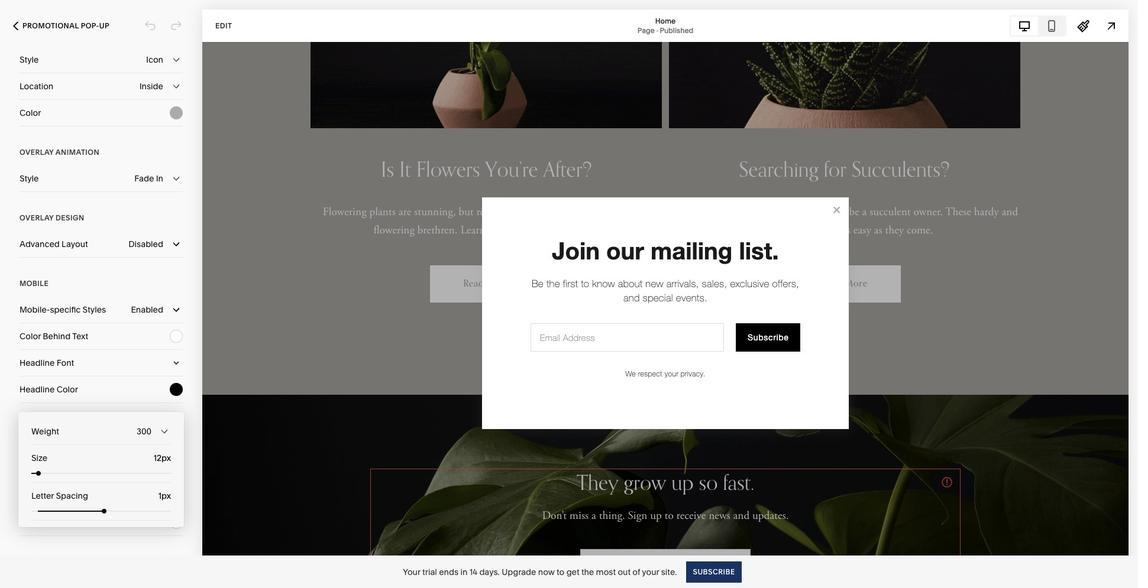 Task type: describe. For each thing, give the bounding box(es) containing it.
edit
[[215, 21, 232, 30]]

button color button
[[20, 484, 183, 510]]

site.
[[662, 567, 677, 578]]

font for body font
[[42, 411, 59, 422]]

body font button
[[20, 404, 183, 430]]

color button
[[20, 100, 183, 126]]

color inside color behind text "button"
[[20, 331, 41, 342]]

size
[[31, 453, 48, 464]]

to
[[557, 567, 565, 578]]

button for button color
[[20, 491, 45, 502]]

of
[[633, 567, 641, 578]]

home page · published
[[638, 16, 694, 35]]

the
[[582, 567, 594, 578]]

trial
[[423, 567, 437, 578]]

300
[[137, 427, 152, 437]]

button for button text color
[[20, 518, 45, 529]]

color behind text button
[[20, 324, 183, 350]]

promotional pop-up
[[22, 21, 110, 30]]

overlay for overlay design
[[20, 214, 54, 223]]

your
[[642, 567, 660, 578]]

color behind text
[[20, 331, 88, 342]]

font for headline font
[[57, 358, 74, 369]]

design
[[56, 214, 84, 223]]

spacing
[[56, 491, 88, 502]]

your
[[403, 567, 421, 578]]

body for body font
[[20, 411, 40, 422]]

body color
[[20, 438, 63, 449]]

button text color button
[[20, 510, 183, 536]]

upgrade
[[502, 567, 537, 578]]

button font
[[20, 465, 65, 475]]

up
[[99, 21, 110, 30]]

now
[[539, 567, 555, 578]]

body for body color
[[20, 438, 40, 449]]

button font button
[[20, 457, 183, 483]]

letter spacing
[[31, 491, 88, 502]]

overlay animation
[[20, 148, 99, 157]]

headline color
[[20, 385, 78, 395]]

weight
[[31, 427, 59, 437]]

Weight field
[[31, 419, 171, 445]]

color inside body color button
[[42, 438, 63, 449]]

button text color
[[20, 518, 87, 529]]

headline color button
[[20, 377, 183, 403]]

button color
[[20, 491, 69, 502]]

color inside button color button
[[47, 491, 69, 502]]

behind
[[43, 331, 71, 342]]

ends
[[439, 567, 459, 578]]



Task type: locate. For each thing, give the bounding box(es) containing it.
1 button from the top
[[20, 465, 45, 475]]

get
[[567, 567, 580, 578]]

mobile
[[20, 279, 49, 288]]

1 vertical spatial font
[[42, 411, 59, 422]]

edit button
[[208, 15, 240, 37]]

overlay left the animation
[[20, 148, 54, 157]]

text inside "button"
[[72, 331, 88, 342]]

color inside the color button
[[20, 108, 41, 118]]

color inside button text color button
[[65, 518, 87, 529]]

color up overlay animation
[[20, 108, 41, 118]]

None range field
[[31, 472, 171, 476], [31, 510, 171, 514], [31, 472, 171, 476], [31, 510, 171, 514]]

button for button font
[[20, 465, 45, 475]]

home
[[656, 16, 676, 25]]

font up weight
[[42, 411, 59, 422]]

in
[[461, 567, 468, 578]]

published
[[660, 26, 694, 35]]

None field
[[133, 452, 171, 465], [133, 490, 171, 503], [133, 452, 171, 465], [133, 490, 171, 503]]

1 body from the top
[[20, 411, 40, 422]]

pop-
[[81, 21, 99, 30]]

1 vertical spatial headline
[[20, 385, 55, 395]]

2 vertical spatial button
[[20, 518, 45, 529]]

modal dialog
[[18, 413, 184, 528]]

overlay left design
[[20, 214, 54, 223]]

font down size
[[47, 465, 65, 475]]

1 vertical spatial body
[[20, 438, 40, 449]]

2 vertical spatial font
[[47, 465, 65, 475]]

letter
[[31, 491, 54, 502]]

1 horizontal spatial text
[[72, 331, 88, 342]]

color left 'behind'
[[20, 331, 41, 342]]

text right 'behind'
[[72, 331, 88, 342]]

14
[[470, 567, 478, 578]]

tab list
[[1012, 16, 1066, 35]]

body inside body color button
[[20, 438, 40, 449]]

0 vertical spatial font
[[57, 358, 74, 369]]

body font
[[20, 411, 59, 422]]

button down button font
[[20, 491, 45, 502]]

your trial ends in 14 days. upgrade now to get the most out of your site.
[[403, 567, 677, 578]]

color down spacing
[[65, 518, 87, 529]]

font for button font
[[47, 465, 65, 475]]

button inside 'button'
[[20, 465, 45, 475]]

2 body from the top
[[20, 438, 40, 449]]

color up button text color on the left bottom of page
[[47, 491, 69, 502]]

text inside button
[[47, 518, 63, 529]]

body
[[20, 411, 40, 422], [20, 438, 40, 449]]

text
[[72, 331, 88, 342], [47, 518, 63, 529]]

0 horizontal spatial text
[[47, 518, 63, 529]]

1 overlay from the top
[[20, 148, 54, 157]]

0 vertical spatial headline
[[20, 358, 55, 369]]

headline font
[[20, 358, 74, 369]]

1 headline from the top
[[20, 358, 55, 369]]

1 vertical spatial button
[[20, 491, 45, 502]]

animation
[[56, 148, 99, 157]]

headline
[[20, 358, 55, 369], [20, 385, 55, 395]]

2 overlay from the top
[[20, 214, 54, 223]]

button down size
[[20, 465, 45, 475]]

body color button
[[20, 430, 183, 456]]

page
[[638, 26, 655, 35]]

0 vertical spatial overlay
[[20, 148, 54, 157]]

most
[[596, 567, 616, 578]]

font down 'behind'
[[57, 358, 74, 369]]

promotional
[[22, 21, 79, 30]]

font inside 'button'
[[47, 465, 65, 475]]

0 vertical spatial body
[[20, 411, 40, 422]]

1 vertical spatial text
[[47, 518, 63, 529]]

color down headline font
[[57, 385, 78, 395]]

body inside 'body font' button
[[20, 411, 40, 422]]

2 headline from the top
[[20, 385, 55, 395]]

button
[[20, 465, 45, 475], [20, 491, 45, 502], [20, 518, 45, 529]]

promotional pop-up button
[[0, 13, 123, 39]]

3 button from the top
[[20, 518, 45, 529]]

headline up headline color
[[20, 358, 55, 369]]

2 button from the top
[[20, 491, 45, 502]]

headline font button
[[20, 350, 183, 376]]

body up weight
[[20, 411, 40, 422]]

out
[[618, 567, 631, 578]]

body up size
[[20, 438, 40, 449]]

days.
[[480, 567, 500, 578]]

overlay design
[[20, 214, 84, 223]]

headline for headline font
[[20, 358, 55, 369]]

0 vertical spatial text
[[72, 331, 88, 342]]

0 vertical spatial button
[[20, 465, 45, 475]]

·
[[657, 26, 659, 35]]

color
[[20, 108, 41, 118], [20, 331, 41, 342], [57, 385, 78, 395], [42, 438, 63, 449], [47, 491, 69, 502], [65, 518, 87, 529]]

headline up body font
[[20, 385, 55, 395]]

text down letter spacing
[[47, 518, 63, 529]]

overlay
[[20, 148, 54, 157], [20, 214, 54, 223]]

font
[[57, 358, 74, 369], [42, 411, 59, 422], [47, 465, 65, 475]]

button down letter
[[20, 518, 45, 529]]

1 vertical spatial overlay
[[20, 214, 54, 223]]

headline for headline color
[[20, 385, 55, 395]]

color down weight
[[42, 438, 63, 449]]

overlay for overlay animation
[[20, 148, 54, 157]]

color inside the headline color button
[[57, 385, 78, 395]]



Task type: vqa. For each thing, say whether or not it's contained in the screenshot.
Newsletter
no



